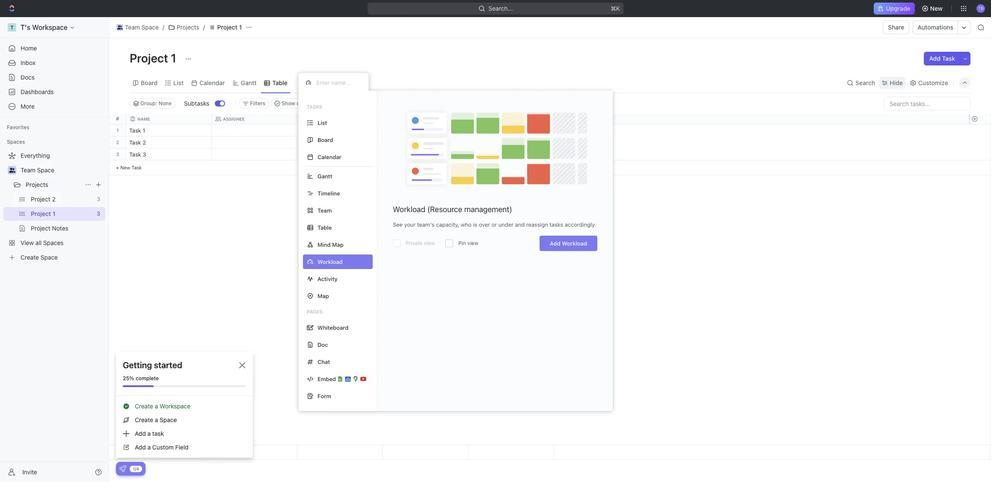 Task type: vqa. For each thing, say whether or not it's contained in the screenshot.
Gantt to the top
yes



Task type: describe. For each thing, give the bounding box(es) containing it.
private view
[[406, 240, 435, 247]]

dashboards
[[21, 88, 54, 95]]

0 horizontal spatial team space link
[[21, 163, 104, 177]]

a for custom
[[147, 444, 151, 451]]

mind map
[[318, 241, 344, 248]]

upgrade
[[886, 5, 911, 12]]

0 vertical spatial project
[[217, 24, 237, 31]]

view
[[309, 79, 323, 86]]

task for new task
[[132, 165, 142, 170]]

spaces
[[7, 139, 25, 145]]

started
[[154, 360, 182, 370]]

add workload
[[550, 240, 587, 247]]

1 horizontal spatial project 1
[[217, 24, 242, 31]]

press space to select this row. row containing 2
[[109, 137, 126, 149]]

onboarding checklist button image
[[119, 466, 126, 473]]

team space inside 'sidebar' navigation
[[21, 166, 54, 174]]

Enter name... field
[[315, 79, 362, 86]]

1 vertical spatial project 1
[[130, 51, 179, 65]]

docs link
[[3, 71, 105, 84]]

dashboards link
[[3, 85, 105, 99]]

and
[[515, 221, 525, 228]]

under
[[499, 221, 514, 228]]

customize button
[[907, 77, 951, 89]]

projects inside 'sidebar' navigation
[[26, 181, 48, 188]]

1 vertical spatial project
[[130, 51, 168, 65]]

set priority element for 1
[[467, 125, 480, 138]]

automations
[[918, 24, 954, 31]]

show closed
[[282, 100, 313, 107]]

a for space
[[155, 416, 158, 424]]

home
[[21, 45, 37, 52]]

⌘k
[[611, 5, 620, 12]]

‎task 1
[[129, 127, 145, 134]]

view for private view
[[424, 240, 435, 247]]

press space to select this row. row containing ‎task 2
[[126, 137, 554, 150]]

form
[[318, 393, 331, 400]]

‎task 2
[[129, 139, 146, 146]]

view button
[[298, 77, 326, 89]]

0 vertical spatial team space link
[[114, 22, 161, 33]]

complete
[[136, 375, 159, 382]]

press space to select this row. row containing ‎task 1
[[126, 125, 554, 138]]

view for pin view
[[467, 240, 478, 247]]

0 vertical spatial workload
[[393, 205, 425, 214]]

getting
[[123, 360, 152, 370]]

create for create a workspace
[[135, 403, 153, 410]]

embed
[[318, 376, 336, 382]]

set priority image for 1
[[467, 125, 480, 138]]

add for add workload
[[550, 240, 561, 247]]

add task
[[929, 55, 955, 62]]

do for ‎task 2
[[311, 140, 318, 146]]

tree inside 'sidebar' navigation
[[3, 149, 105, 265]]

automations button
[[914, 21, 958, 34]]

2 for ‎task
[[143, 139, 146, 146]]

activity
[[318, 275, 338, 282]]

(resource
[[427, 205, 462, 214]]

private
[[406, 240, 423, 247]]

0 vertical spatial team
[[125, 24, 140, 31]]

home link
[[3, 42, 105, 55]]

team's
[[417, 221, 435, 228]]

Search tasks... text field
[[885, 97, 970, 110]]

timeline
[[318, 190, 340, 197]]

search
[[856, 79, 875, 86]]

customize
[[918, 79, 948, 86]]

1 horizontal spatial projects
[[177, 24, 199, 31]]

favorites
[[7, 124, 29, 131]]

is
[[473, 221, 477, 228]]

tasks
[[550, 221, 563, 228]]

new for new task
[[120, 165, 130, 170]]

team inside 'sidebar' navigation
[[21, 166, 35, 174]]

board link
[[139, 77, 158, 89]]

show closed button
[[271, 98, 317, 109]]

who
[[461, 221, 472, 228]]

whiteboard
[[318, 324, 349, 331]]

workload (resource management)
[[393, 205, 512, 214]]

docs
[[21, 74, 35, 81]]

0 horizontal spatial table
[[272, 79, 288, 86]]

a for task
[[147, 430, 151, 437]]

press space to select this row. row containing 1
[[109, 125, 126, 137]]

pin
[[458, 240, 466, 247]]

add task button
[[924, 52, 960, 65]]

0 vertical spatial projects link
[[166, 22, 201, 33]]

inbox
[[21, 59, 36, 66]]

2 vertical spatial team
[[318, 207, 332, 214]]

1/4
[[133, 466, 139, 471]]

calendar link
[[198, 77, 225, 89]]

getting started
[[123, 360, 182, 370]]

subtasks
[[184, 100, 209, 107]]

1 vertical spatial list
[[318, 119, 327, 126]]

share
[[888, 24, 905, 31]]

list link
[[172, 77, 184, 89]]

pages
[[307, 309, 322, 315]]

workspace
[[160, 403, 190, 410]]

press space to select this row. row containing 3
[[109, 149, 126, 161]]

new for new
[[930, 5, 943, 12]]

1 horizontal spatial map
[[332, 241, 344, 248]]

inbox link
[[3, 56, 105, 70]]



Task type: locate. For each thing, give the bounding box(es) containing it.
create a space
[[135, 416, 177, 424]]

create
[[135, 403, 153, 410], [135, 416, 153, 424]]

1 create from the top
[[135, 403, 153, 410]]

reassign
[[526, 221, 548, 228]]

0 vertical spatial calendar
[[200, 79, 225, 86]]

create up add a task
[[135, 416, 153, 424]]

team
[[125, 24, 140, 31], [21, 166, 35, 174], [318, 207, 332, 214]]

2 left "‎task 2"
[[116, 140, 119, 145]]

0 vertical spatial project 1
[[217, 24, 242, 31]]

add down add a task
[[135, 444, 146, 451]]

0 horizontal spatial gantt
[[241, 79, 257, 86]]

new inside grid
[[120, 165, 130, 170]]

add for add task
[[929, 55, 941, 62]]

see
[[393, 221, 403, 228]]

row group
[[109, 125, 126, 175], [126, 125, 554, 175], [969, 125, 991, 175], [969, 446, 991, 460]]

workload up your
[[393, 205, 425, 214]]

your
[[404, 221, 416, 228]]

0 vertical spatial table
[[272, 79, 288, 86]]

task
[[152, 430, 164, 437]]

2 view from the left
[[467, 240, 478, 247]]

a for workspace
[[155, 403, 158, 410]]

1 horizontal spatial team
[[125, 24, 140, 31]]

1 / from the left
[[163, 24, 164, 31]]

field
[[175, 444, 189, 451]]

2 ‎task from the top
[[129, 139, 141, 146]]

a up "task" at the bottom
[[155, 416, 158, 424]]

sidebar navigation
[[0, 17, 109, 482]]

1 ‎task from the top
[[129, 127, 141, 134]]

1 horizontal spatial 3
[[143, 151, 146, 158]]

custom
[[152, 444, 174, 451]]

table up show
[[272, 79, 288, 86]]

1 horizontal spatial team space
[[125, 24, 159, 31]]

to do cell for ‎task 2
[[297, 137, 383, 148]]

share button
[[883, 21, 910, 34]]

2 vertical spatial space
[[160, 416, 177, 424]]

1 vertical spatial ‎task
[[129, 139, 141, 146]]

set priority image for 3
[[467, 149, 480, 162]]

table link
[[271, 77, 288, 89]]

2 inside 1 2 3
[[116, 140, 119, 145]]

team space right user group icon
[[21, 166, 54, 174]]

task up customize
[[942, 55, 955, 62]]

gantt inside gantt link
[[241, 79, 257, 86]]

1 to do cell from the top
[[297, 137, 383, 148]]

0 horizontal spatial 3
[[116, 152, 119, 157]]

2 set priority image from the top
[[467, 137, 480, 150]]

0 horizontal spatial space
[[37, 166, 54, 174]]

add for add a custom field
[[135, 444, 146, 451]]

map down activity
[[318, 293, 329, 299]]

doc
[[318, 341, 328, 348]]

2 create from the top
[[135, 416, 153, 424]]

calendar up "subtasks" button
[[200, 79, 225, 86]]

space
[[141, 24, 159, 31], [37, 166, 54, 174], [160, 416, 177, 424]]

0 vertical spatial gantt
[[241, 79, 257, 86]]

space right user group icon
[[37, 166, 54, 174]]

/
[[163, 24, 164, 31], [203, 24, 205, 31]]

list
[[173, 79, 184, 86], [318, 119, 327, 126]]

space right user group image
[[141, 24, 159, 31]]

0 horizontal spatial projects link
[[26, 178, 81, 192]]

workload down accordingly. at the top
[[562, 240, 587, 247]]

grid
[[109, 114, 991, 460]]

chat
[[318, 358, 330, 365]]

#
[[116, 116, 119, 122]]

do up the timeline
[[311, 152, 318, 158]]

closed
[[297, 100, 313, 107]]

list down tasks
[[318, 119, 327, 126]]

set priority element for 3
[[467, 149, 480, 162]]

3 left task 3
[[116, 152, 119, 157]]

1 vertical spatial team
[[21, 166, 35, 174]]

0 vertical spatial space
[[141, 24, 159, 31]]

table up mind
[[318, 224, 332, 231]]

accordingly.
[[565, 221, 596, 228]]

row group containing ‎task 1
[[126, 125, 554, 175]]

table
[[272, 79, 288, 86], [318, 224, 332, 231]]

0 vertical spatial team space
[[125, 24, 159, 31]]

new up automations
[[930, 5, 943, 12]]

close image
[[239, 363, 245, 369]]

0 horizontal spatial project 1
[[130, 51, 179, 65]]

0 vertical spatial to
[[303, 140, 309, 146]]

set priority element for 2
[[467, 137, 480, 150]]

add inside button
[[929, 55, 941, 62]]

0 horizontal spatial projects
[[26, 181, 48, 188]]

2 do from the top
[[311, 152, 318, 158]]

1 vertical spatial table
[[318, 224, 332, 231]]

create a workspace
[[135, 403, 190, 410]]

set priority image for 2
[[467, 137, 480, 150]]

a up create a space
[[155, 403, 158, 410]]

do down tasks
[[311, 140, 318, 146]]

task inside button
[[942, 55, 955, 62]]

1 inside project 1 link
[[239, 24, 242, 31]]

subtasks button
[[181, 97, 215, 110]]

hide button
[[880, 77, 906, 89]]

2 to do from the top
[[303, 152, 318, 158]]

space inside tree
[[37, 166, 54, 174]]

tasks
[[307, 104, 322, 110]]

projects
[[177, 24, 199, 31], [26, 181, 48, 188]]

1 horizontal spatial table
[[318, 224, 332, 231]]

task down "‎task 2"
[[129, 151, 141, 158]]

1 horizontal spatial view
[[467, 240, 478, 247]]

to
[[303, 140, 309, 146], [303, 152, 309, 158]]

board left list link
[[141, 79, 158, 86]]

pin view
[[458, 240, 478, 247]]

0 vertical spatial projects
[[177, 24, 199, 31]]

1 horizontal spatial team space link
[[114, 22, 161, 33]]

to do for task 3
[[303, 152, 318, 158]]

1 horizontal spatial list
[[318, 119, 327, 126]]

row
[[126, 114, 554, 125]]

view
[[424, 240, 435, 247], [467, 240, 478, 247]]

1 vertical spatial map
[[318, 293, 329, 299]]

0 vertical spatial to do
[[303, 140, 318, 146]]

view right pin
[[467, 240, 478, 247]]

1 vertical spatial workload
[[562, 240, 587, 247]]

show
[[282, 100, 295, 107]]

team space right user group image
[[125, 24, 159, 31]]

1 vertical spatial space
[[37, 166, 54, 174]]

upgrade link
[[874, 3, 915, 15]]

0 vertical spatial new
[[930, 5, 943, 12]]

3 set priority image from the top
[[467, 149, 480, 162]]

tree containing team space
[[3, 149, 105, 265]]

1 horizontal spatial project
[[217, 24, 237, 31]]

1 vertical spatial do
[[311, 152, 318, 158]]

0 vertical spatial map
[[332, 241, 344, 248]]

or
[[492, 221, 497, 228]]

map
[[332, 241, 344, 248], [318, 293, 329, 299]]

task
[[942, 55, 955, 62], [129, 151, 141, 158], [132, 165, 142, 170]]

set priority image
[[467, 125, 480, 138], [467, 137, 480, 150], [467, 149, 480, 162]]

new
[[930, 5, 943, 12], [120, 165, 130, 170]]

a left "task" at the bottom
[[147, 430, 151, 437]]

see your team's capacity, who is over or under and reassign tasks accordingly.
[[393, 221, 596, 228]]

1 vertical spatial to do cell
[[297, 149, 383, 160]]

row group containing 1 2 3
[[109, 125, 126, 175]]

1 2 3
[[116, 128, 119, 157]]

1 vertical spatial to
[[303, 152, 309, 158]]

board down tasks
[[318, 136, 333, 143]]

0 horizontal spatial view
[[424, 240, 435, 247]]

0 horizontal spatial board
[[141, 79, 158, 86]]

gantt up the timeline
[[318, 173, 332, 180]]

0 vertical spatial board
[[141, 79, 158, 86]]

0 vertical spatial to do cell
[[297, 137, 383, 148]]

add a task
[[135, 430, 164, 437]]

over
[[479, 221, 490, 228]]

1 to do from the top
[[303, 140, 318, 146]]

1 horizontal spatial gantt
[[318, 173, 332, 180]]

0 vertical spatial task
[[942, 55, 955, 62]]

0 vertical spatial list
[[173, 79, 184, 86]]

add a custom field
[[135, 444, 189, 451]]

‎task for ‎task 2
[[129, 139, 141, 146]]

0 horizontal spatial 2
[[116, 140, 119, 145]]

1 do from the top
[[311, 140, 318, 146]]

favorites button
[[3, 122, 33, 133]]

0 horizontal spatial project
[[130, 51, 168, 65]]

cell
[[212, 125, 297, 136], [297, 125, 383, 136], [383, 125, 469, 136], [212, 137, 297, 148], [383, 137, 469, 148], [212, 149, 297, 160], [383, 149, 469, 160]]

1 horizontal spatial 2
[[143, 139, 146, 146]]

1 view from the left
[[424, 240, 435, 247]]

workload
[[393, 205, 425, 214], [562, 240, 587, 247]]

a down add a task
[[147, 444, 151, 451]]

1 vertical spatial calendar
[[318, 153, 341, 160]]

space down create a workspace
[[160, 416, 177, 424]]

new task
[[120, 165, 142, 170]]

3 set priority element from the top
[[467, 149, 480, 162]]

0 horizontal spatial workload
[[393, 205, 425, 214]]

‎task down ‎task 1
[[129, 139, 141, 146]]

2 horizontal spatial team
[[318, 207, 332, 214]]

mind
[[318, 241, 331, 248]]

onboarding checklist button element
[[119, 466, 126, 473]]

search button
[[844, 77, 878, 89]]

create for create a space
[[135, 416, 153, 424]]

1 vertical spatial board
[[318, 136, 333, 143]]

1 inside 1 2 3
[[117, 128, 119, 133]]

task for add task
[[942, 55, 955, 62]]

0 vertical spatial do
[[311, 140, 318, 146]]

calendar up the timeline
[[318, 153, 341, 160]]

1 set priority element from the top
[[467, 125, 480, 138]]

a
[[155, 403, 158, 410], [155, 416, 158, 424], [147, 430, 151, 437], [147, 444, 151, 451]]

management)
[[464, 205, 512, 214]]

view button
[[298, 73, 326, 93]]

projects link
[[166, 22, 201, 33], [26, 178, 81, 192]]

team right user group image
[[125, 24, 140, 31]]

user group image
[[117, 25, 123, 30]]

list up "subtasks" button
[[173, 79, 184, 86]]

1 horizontal spatial new
[[930, 5, 943, 12]]

2 for 1
[[116, 140, 119, 145]]

3 down "‎task 2"
[[143, 151, 146, 158]]

project 1 link
[[207, 22, 244, 33]]

press space to select this row. row containing task 3
[[126, 149, 554, 162]]

0 horizontal spatial /
[[163, 24, 164, 31]]

project 1
[[217, 24, 242, 31], [130, 51, 179, 65]]

gantt left table link
[[241, 79, 257, 86]]

to for task 3
[[303, 152, 309, 158]]

0 horizontal spatial map
[[318, 293, 329, 299]]

‎task for ‎task 1
[[129, 127, 141, 134]]

new button
[[918, 2, 948, 15]]

new down task 3
[[120, 165, 130, 170]]

2 / from the left
[[203, 24, 205, 31]]

1 to from the top
[[303, 140, 309, 146]]

press space to select this row. row
[[109, 125, 126, 137], [126, 125, 554, 138], [109, 137, 126, 149], [126, 137, 554, 150], [109, 149, 126, 161], [126, 149, 554, 162], [126, 446, 554, 460]]

0 vertical spatial ‎task
[[129, 127, 141, 134]]

2 horizontal spatial space
[[160, 416, 177, 424]]

1 horizontal spatial /
[[203, 24, 205, 31]]

task 3
[[129, 151, 146, 158]]

‎task up "‎task 2"
[[129, 127, 141, 134]]

to for ‎task 2
[[303, 140, 309, 146]]

3 inside press space to select this row. row
[[143, 151, 146, 158]]

user group image
[[9, 168, 15, 173]]

tree
[[3, 149, 105, 265]]

2 to do cell from the top
[[297, 149, 383, 160]]

view right private
[[424, 240, 435, 247]]

1 vertical spatial to do
[[303, 152, 318, 158]]

invite
[[22, 468, 37, 476]]

1 horizontal spatial projects link
[[166, 22, 201, 33]]

25% complete
[[123, 375, 159, 382]]

capacity,
[[436, 221, 459, 228]]

task down task 3
[[132, 165, 142, 170]]

2 inside press space to select this row. row
[[143, 139, 146, 146]]

1 vertical spatial team space
[[21, 166, 54, 174]]

do for task 3
[[311, 152, 318, 158]]

1 horizontal spatial calendar
[[318, 153, 341, 160]]

1 horizontal spatial board
[[318, 136, 333, 143]]

2 up task 3
[[143, 139, 146, 146]]

0 horizontal spatial team
[[21, 166, 35, 174]]

team down the timeline
[[318, 207, 332, 214]]

to do cell for task 3
[[297, 149, 383, 160]]

1 vertical spatial projects link
[[26, 178, 81, 192]]

1 vertical spatial task
[[129, 151, 141, 158]]

2 to from the top
[[303, 152, 309, 158]]

2 set priority element from the top
[[467, 137, 480, 150]]

1 vertical spatial team space link
[[21, 163, 104, 177]]

1 set priority image from the top
[[467, 125, 480, 138]]

projects link inside tree
[[26, 178, 81, 192]]

1 vertical spatial create
[[135, 416, 153, 424]]

search...
[[489, 5, 513, 12]]

0 horizontal spatial team space
[[21, 166, 54, 174]]

grid containing ‎task 1
[[109, 114, 991, 460]]

team space
[[125, 24, 159, 31], [21, 166, 54, 174]]

add up customize
[[929, 55, 941, 62]]

0 horizontal spatial list
[[173, 79, 184, 86]]

project
[[217, 24, 237, 31], [130, 51, 168, 65]]

0 vertical spatial create
[[135, 403, 153, 410]]

0 horizontal spatial calendar
[[200, 79, 225, 86]]

board
[[141, 79, 158, 86], [318, 136, 333, 143]]

add for add a task
[[135, 430, 146, 437]]

gantt
[[241, 79, 257, 86], [318, 173, 332, 180]]

add left "task" at the bottom
[[135, 430, 146, 437]]

1 vertical spatial new
[[120, 165, 130, 170]]

1 horizontal spatial workload
[[562, 240, 587, 247]]

1 vertical spatial gantt
[[318, 173, 332, 180]]

1 horizontal spatial space
[[141, 24, 159, 31]]

gantt link
[[239, 77, 257, 89]]

to do cell
[[297, 137, 383, 148], [297, 149, 383, 160]]

map right mind
[[332, 241, 344, 248]]

team right user group icon
[[21, 166, 35, 174]]

1 vertical spatial projects
[[26, 181, 48, 188]]

create up create a space
[[135, 403, 153, 410]]

25%
[[123, 375, 134, 382]]

set priority element
[[467, 125, 480, 138], [467, 137, 480, 150], [467, 149, 480, 162]]

to do for ‎task 2
[[303, 140, 318, 146]]

do
[[311, 140, 318, 146], [311, 152, 318, 158]]

add down tasks
[[550, 240, 561, 247]]

0 horizontal spatial new
[[120, 165, 130, 170]]

2 vertical spatial task
[[132, 165, 142, 170]]

hide
[[890, 79, 903, 86]]

new inside button
[[930, 5, 943, 12]]



